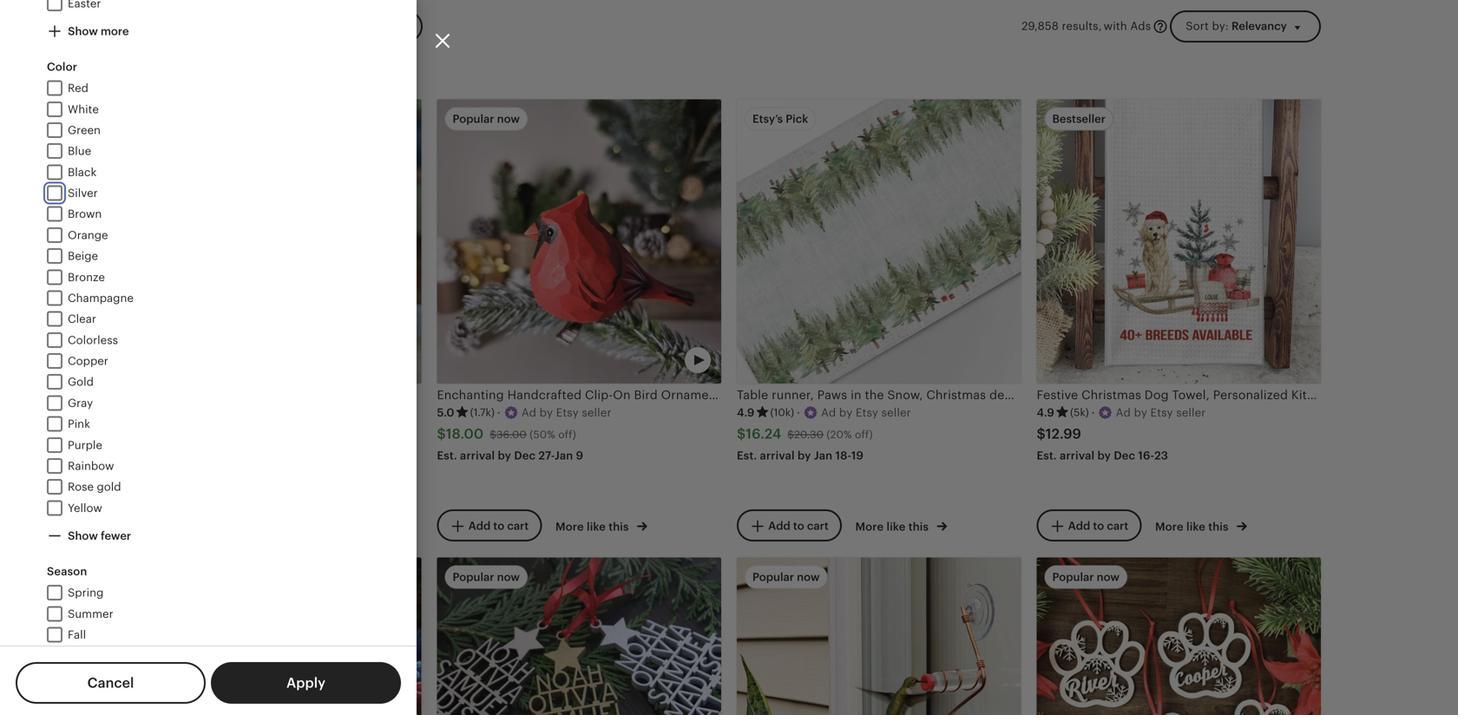 Task type: describe. For each thing, give the bounding box(es) containing it.
est. arrival by jan 18-19
[[737, 449, 864, 463]]

with
[[1104, 20, 1128, 33]]

16-
[[1139, 449, 1155, 463]]

table runner, paws in the snow, christmas decorations, custom size, christmas gift, housewarming gift, table topper, linens, holiday decor image
[[737, 99, 1022, 384]]

enchanting handcrafted clip-on bird ornaments for christmas trees – vibrant, artisanal, and unique holiday decorations image
[[437, 99, 722, 384]]

to for 18.00
[[494, 520, 505, 533]]

$ for 12.99
[[1037, 426, 1046, 442]]

23
[[1155, 449, 1169, 463]]

show fewer
[[65, 530, 131, 543]]

off) for 16.24
[[855, 429, 873, 440]]

1 dec from the left
[[514, 449, 536, 463]]

copper
[[68, 355, 108, 368]]

19
[[852, 449, 864, 463]]

arrival for 16.24
[[760, 449, 795, 463]]

cart for 16.24
[[807, 520, 829, 533]]

colorless
[[68, 334, 118, 347]]

popular now for first popular now link from right
[[1053, 571, 1120, 584]]

$ inside $ 16.24 $ 20.30 (20% off)
[[788, 429, 795, 440]]

add to cart for 18.00
[[469, 520, 529, 533]]

red
[[68, 82, 89, 95]]

fewer
[[101, 530, 131, 543]]

gold
[[97, 481, 121, 494]]

season
[[47, 565, 87, 578]]

(1.7k)
[[470, 407, 495, 418]]

now for family christmas ornament - personalized ornament with names - christmas tree ornament image
[[497, 571, 520, 584]]

spring
[[68, 587, 104, 600]]

search filters dialog
[[0, 0, 1459, 715]]

white
[[68, 103, 99, 116]]

by for 16.24
[[798, 449, 811, 463]]

brown
[[68, 208, 102, 221]]

blue
[[68, 145, 91, 158]]

2 · from the left
[[797, 406, 801, 419]]

results,
[[1062, 20, 1102, 33]]

3 to from the left
[[1094, 520, 1105, 533]]

9
[[576, 449, 584, 463]]

silver
[[68, 187, 98, 200]]

3 add to cart from the left
[[1069, 520, 1129, 533]]

summer
[[68, 608, 113, 621]]

now for the geo feeder | geometric window hummingbird feeder | sweet feeders | copper | aluminum | modern | home decor | glass bottle | suction cup image
[[797, 571, 820, 584]]

(5k)
[[1071, 407, 1089, 418]]

3 add to cart button from the left
[[1037, 510, 1142, 542]]

rainbow
[[68, 460, 114, 473]]

est. for 18.00
[[437, 449, 457, 463]]

now for the personalized dog paw ornament | custom pet christmas ornament | animal 2023 ornament image
[[1097, 571, 1120, 584]]

$ 16.24 $ 20.30 (20% off)
[[737, 426, 873, 442]]

cancel button
[[16, 663, 206, 704]]

popular for first popular now link from right
[[1053, 571, 1095, 584]]

fall
[[68, 629, 86, 642]]

3 popular now link from the left
[[1037, 558, 1322, 715]]

$ inside $ 18.00 $ 36.00 (50% off)
[[490, 429, 497, 440]]

show more
[[65, 25, 129, 38]]

etsy's pick
[[753, 112, 809, 125]]

add to cart for 16.24
[[769, 520, 829, 533]]

orange
[[68, 229, 108, 242]]

bestseller
[[1053, 112, 1106, 125]]

pick
[[786, 112, 809, 125]]

cancel
[[87, 676, 134, 691]]

dec inside the $ 12.99 est. arrival by dec 16-23
[[1114, 449, 1136, 463]]

popular for 2nd popular now link from the right
[[753, 571, 795, 584]]

with ads
[[1104, 20, 1152, 33]]

est. arrival by dec 27-jan 9
[[437, 449, 584, 463]]

3 add from the left
[[1069, 520, 1091, 533]]

apply
[[287, 676, 326, 691]]

1 popular now link from the left
[[437, 558, 722, 715]]

season spring summer fall
[[47, 565, 113, 642]]

show more button
[[39, 16, 137, 48]]

2 jan from the left
[[814, 449, 833, 463]]

18-
[[836, 449, 852, 463]]

4.9 for dec 16-23
[[1037, 406, 1055, 419]]

arrival inside the $ 12.99 est. arrival by dec 16-23
[[1060, 449, 1095, 463]]



Task type: vqa. For each thing, say whether or not it's contained in the screenshot.
CART corresponding to 18.00
yes



Task type: locate. For each thing, give the bounding box(es) containing it.
0 horizontal spatial add
[[469, 520, 491, 533]]

book page snowman-literary gift-christmas decor-holiday decor-christmas gifts-eco-friendly-book exchange-winter decor-gifts under 30 image
[[137, 99, 422, 384]]

add to cart
[[469, 520, 529, 533], [769, 520, 829, 533], [1069, 520, 1129, 533]]

dec
[[514, 449, 536, 463], [1114, 449, 1136, 463]]

cart
[[507, 520, 529, 533], [807, 520, 829, 533], [1107, 520, 1129, 533]]

1 add to cart from the left
[[469, 520, 529, 533]]

0 horizontal spatial ·
[[497, 406, 501, 419]]

2 cart from the left
[[807, 520, 829, 533]]

1 horizontal spatial popular now link
[[737, 558, 1022, 715]]

to down est. arrival by dec 27-jan 9 at bottom
[[494, 520, 505, 533]]

show for fewer
[[68, 530, 98, 543]]

(50%
[[530, 429, 556, 440]]

add to cart button for 18.00
[[437, 510, 542, 542]]

1 est. from the left
[[437, 449, 457, 463]]

2 off) from the left
[[855, 429, 873, 440]]

1 horizontal spatial 4.9
[[1037, 406, 1055, 419]]

2 add to cart button from the left
[[737, 510, 842, 542]]

2 horizontal spatial add
[[1069, 520, 1091, 533]]

(20%
[[827, 429, 852, 440]]

1 horizontal spatial add to cart button
[[737, 510, 842, 542]]

1 off) from the left
[[559, 429, 576, 440]]

0 horizontal spatial arrival
[[460, 449, 495, 463]]

to for 16.24
[[794, 520, 805, 533]]

add to cart button
[[437, 510, 542, 542], [737, 510, 842, 542], [1037, 510, 1142, 542]]

yellow
[[68, 502, 102, 515]]

green
[[68, 124, 101, 137]]

1 horizontal spatial by
[[798, 449, 811, 463]]

29,858
[[1022, 20, 1059, 33]]

to down the $ 12.99 est. arrival by dec 16-23
[[1094, 520, 1105, 533]]

1 vertical spatial show
[[68, 530, 98, 543]]

2 arrival from the left
[[760, 449, 795, 463]]

off) inside $ 16.24 $ 20.30 (20% off)
[[855, 429, 873, 440]]

1 horizontal spatial est.
[[737, 449, 757, 463]]

2 to from the left
[[794, 520, 805, 533]]

27-
[[539, 449, 555, 463]]

add down est. arrival by jan 18-19
[[769, 520, 791, 533]]

0 horizontal spatial est.
[[437, 449, 457, 463]]

1 horizontal spatial add
[[769, 520, 791, 533]]

by inside the $ 12.99 est. arrival by dec 16-23
[[1098, 449, 1112, 463]]

5.0
[[437, 406, 455, 419]]

cart down the $ 12.99 est. arrival by dec 16-23
[[1107, 520, 1129, 533]]

popular now for 1st popular now link from the left
[[453, 571, 520, 584]]

off) for 18.00
[[559, 429, 576, 440]]

$ 12.99 est. arrival by dec 16-23
[[1037, 426, 1169, 463]]

2 est. from the left
[[737, 449, 757, 463]]

12.99
[[1046, 426, 1082, 442]]

1 by from the left
[[498, 449, 511, 463]]

add to cart button down the $ 12.99 est. arrival by dec 16-23
[[1037, 510, 1142, 542]]

36.00
[[497, 429, 527, 440]]

now
[[497, 112, 520, 125], [497, 571, 520, 584], [797, 571, 820, 584], [1097, 571, 1120, 584]]

bronze
[[68, 271, 105, 284]]

1 horizontal spatial add to cart
[[769, 520, 829, 533]]

2 by from the left
[[798, 449, 811, 463]]

add down est. arrival by dec 27-jan 9 at bottom
[[469, 520, 491, 533]]

add to cart down est. arrival by jan 18-19
[[769, 520, 829, 533]]

$ inside the $ 12.99 est. arrival by dec 16-23
[[1037, 426, 1046, 442]]

0 horizontal spatial off)
[[559, 429, 576, 440]]

beige
[[68, 250, 98, 263]]

show for more
[[68, 25, 98, 38]]

· for 4.9
[[1092, 406, 1095, 419]]

2 show from the top
[[68, 530, 98, 543]]

cart for 18.00
[[507, 520, 529, 533]]

show down yellow
[[68, 530, 98, 543]]

champagne
[[68, 292, 134, 305]]

· right (1.7k)
[[497, 406, 501, 419]]

show
[[68, 25, 98, 38], [68, 530, 98, 543]]

est. down the 18.00
[[437, 449, 457, 463]]

arrival down 12.99
[[1060, 449, 1095, 463]]

$ 18.00 $ 36.00 (50% off)
[[437, 426, 576, 442]]

4.9
[[737, 406, 755, 419], [1037, 406, 1055, 419]]

· right (10k)
[[797, 406, 801, 419]]

0 horizontal spatial cart
[[507, 520, 529, 533]]

est.
[[437, 449, 457, 463], [737, 449, 757, 463], [1037, 449, 1057, 463]]

2 horizontal spatial by
[[1098, 449, 1112, 463]]

·
[[497, 406, 501, 419], [797, 406, 801, 419], [1092, 406, 1095, 419]]

est. down 12.99
[[1037, 449, 1057, 463]]

2 horizontal spatial to
[[1094, 520, 1105, 533]]

3 · from the left
[[1092, 406, 1095, 419]]

by
[[498, 449, 511, 463], [798, 449, 811, 463], [1098, 449, 1112, 463]]

by for 18.00
[[498, 449, 511, 463]]

add for 16.24
[[769, 520, 791, 533]]

1 jan from the left
[[555, 449, 573, 463]]

2 horizontal spatial cart
[[1107, 520, 1129, 533]]

2 horizontal spatial popular now link
[[1037, 558, 1322, 715]]

arrival down 16.24
[[760, 449, 795, 463]]

arrival down the 18.00
[[460, 449, 495, 463]]

1 · from the left
[[497, 406, 501, 419]]

1 4.9 from the left
[[737, 406, 755, 419]]

4.9 for jan 18-19
[[737, 406, 755, 419]]

the geo feeder | geometric window hummingbird feeder | sweet feeders | copper | aluminum | modern | home decor | glass bottle | suction cup image
[[737, 558, 1022, 715]]

3 est. from the left
[[1037, 449, 1057, 463]]

arrival for 18.00
[[460, 449, 495, 463]]

add down the $ 12.99 est. arrival by dec 16-23
[[1069, 520, 1091, 533]]

(10k)
[[771, 407, 795, 418]]

show left more
[[68, 25, 98, 38]]

1 add to cart button from the left
[[437, 510, 542, 542]]

3 by from the left
[[1098, 449, 1112, 463]]

0 horizontal spatial add to cart button
[[437, 510, 542, 542]]

purple
[[68, 439, 102, 452]]

0 vertical spatial show
[[68, 25, 98, 38]]

off) right (50%
[[559, 429, 576, 440]]

0 horizontal spatial to
[[494, 520, 505, 533]]

jan left 9
[[555, 449, 573, 463]]

1 horizontal spatial arrival
[[760, 449, 795, 463]]

red white green blue black silver brown orange beige bronze champagne clear colorless copper gold gray pink purple rainbow rose gold yellow
[[68, 82, 134, 515]]

2 horizontal spatial add to cart button
[[1037, 510, 1142, 542]]

family christmas ornament - personalized ornament with names - christmas tree ornament image
[[437, 558, 722, 715]]

rose
[[68, 481, 94, 494]]

1 horizontal spatial jan
[[814, 449, 833, 463]]

add to cart button for 16.24
[[737, 510, 842, 542]]

· for 5.0
[[497, 406, 501, 419]]

festive christmas dog towel, personalized kitchen or bathroom towel for dog mom, holiday decor with dog on a sled image
[[1037, 99, 1322, 384]]

3 arrival from the left
[[1060, 449, 1095, 463]]

to
[[494, 520, 505, 533], [794, 520, 805, 533], [1094, 520, 1105, 533]]

1 show from the top
[[68, 25, 98, 38]]

dec left 27-
[[514, 449, 536, 463]]

1 add from the left
[[469, 520, 491, 533]]

etsy's
[[753, 112, 783, 125]]

cart down est. arrival by jan 18-19
[[807, 520, 829, 533]]

est. for 16.24
[[737, 449, 757, 463]]

1 arrival from the left
[[460, 449, 495, 463]]

1 horizontal spatial dec
[[1114, 449, 1136, 463]]

2 popular now link from the left
[[737, 558, 1022, 715]]

ads
[[1131, 20, 1152, 33]]

dec left 16-
[[1114, 449, 1136, 463]]

by left 16-
[[1098, 449, 1112, 463]]

1 horizontal spatial ·
[[797, 406, 801, 419]]

clear
[[68, 313, 96, 326]]

custom neon sign | neon sign | wedding signs | name neon sign | led neon light sign | wedding bridesmaid gifts | wall decor | home decor image
[[137, 558, 422, 715]]

2 horizontal spatial ·
[[1092, 406, 1095, 419]]

0 horizontal spatial jan
[[555, 449, 573, 463]]

show fewer button
[[39, 521, 139, 553]]

0 horizontal spatial add to cart
[[469, 520, 529, 533]]

off) up 19
[[855, 429, 873, 440]]

by down $ 18.00 $ 36.00 (50% off)
[[498, 449, 511, 463]]

more
[[101, 25, 129, 38]]

2 add from the left
[[769, 520, 791, 533]]

black
[[68, 166, 97, 179]]

add to cart down the $ 12.99 est. arrival by dec 16-23
[[1069, 520, 1129, 533]]

add to cart down est. arrival by dec 27-jan 9 at bottom
[[469, 520, 529, 533]]

est. down 16.24
[[737, 449, 757, 463]]

cart down est. arrival by dec 27-jan 9 at bottom
[[507, 520, 529, 533]]

$ for 18.00
[[437, 426, 446, 442]]

2 add to cart from the left
[[769, 520, 829, 533]]

0 horizontal spatial dec
[[514, 449, 536, 463]]

add to cart button down est. arrival by dec 27-jan 9 at bottom
[[437, 510, 542, 542]]

4.9 up 12.99
[[1037, 406, 1055, 419]]

16.24
[[746, 426, 782, 442]]

2 4.9 from the left
[[1037, 406, 1055, 419]]

$
[[437, 426, 446, 442], [737, 426, 746, 442], [1037, 426, 1046, 442], [490, 429, 497, 440], [788, 429, 795, 440]]

1 to from the left
[[494, 520, 505, 533]]

3 cart from the left
[[1107, 520, 1129, 533]]

2 horizontal spatial est.
[[1037, 449, 1057, 463]]

29,858 results,
[[1022, 20, 1102, 33]]

1 horizontal spatial off)
[[855, 429, 873, 440]]

2 dec from the left
[[1114, 449, 1136, 463]]

arrival
[[460, 449, 495, 463], [760, 449, 795, 463], [1060, 449, 1095, 463]]

popular now
[[453, 112, 520, 125], [453, 571, 520, 584], [753, 571, 820, 584], [1053, 571, 1120, 584]]

2 horizontal spatial add to cart
[[1069, 520, 1129, 533]]

jan left 18-
[[814, 449, 833, 463]]

1 cart from the left
[[507, 520, 529, 533]]

2 horizontal spatial arrival
[[1060, 449, 1095, 463]]

0 horizontal spatial 4.9
[[737, 406, 755, 419]]

add to cart button down est. arrival by jan 18-19
[[737, 510, 842, 542]]

popular now for 2nd popular now link from the right
[[753, 571, 820, 584]]

1 horizontal spatial to
[[794, 520, 805, 533]]

20.30
[[795, 429, 824, 440]]

1 horizontal spatial cart
[[807, 520, 829, 533]]

gold
[[68, 376, 94, 389]]

add
[[469, 520, 491, 533], [769, 520, 791, 533], [1069, 520, 1091, 533]]

popular now link
[[437, 558, 722, 715], [737, 558, 1022, 715], [1037, 558, 1322, 715]]

0 horizontal spatial popular now link
[[437, 558, 722, 715]]

personalized dog paw ornament | custom pet christmas ornament | animal 2023 ornament image
[[1037, 558, 1322, 715]]

4.9 up 16.24
[[737, 406, 755, 419]]

est. inside the $ 12.99 est. arrival by dec 16-23
[[1037, 449, 1057, 463]]

add for 18.00
[[469, 520, 491, 533]]

$ for 16.24
[[737, 426, 746, 442]]

18.00
[[446, 426, 484, 442]]

by down $ 16.24 $ 20.30 (20% off) at the right bottom
[[798, 449, 811, 463]]

popular for 1st popular now link from the left
[[453, 571, 495, 584]]

apply button
[[211, 663, 401, 704]]

color
[[47, 60, 77, 73]]

off) inside $ 18.00 $ 36.00 (50% off)
[[559, 429, 576, 440]]

· right the (5k)
[[1092, 406, 1095, 419]]

pink
[[68, 418, 90, 431]]

gray
[[68, 397, 93, 410]]

popular
[[453, 112, 495, 125], [453, 571, 495, 584], [753, 571, 795, 584], [1053, 571, 1095, 584]]

off)
[[559, 429, 576, 440], [855, 429, 873, 440]]

to down est. arrival by jan 18-19
[[794, 520, 805, 533]]

0 horizontal spatial by
[[498, 449, 511, 463]]

jan
[[555, 449, 573, 463], [814, 449, 833, 463]]



